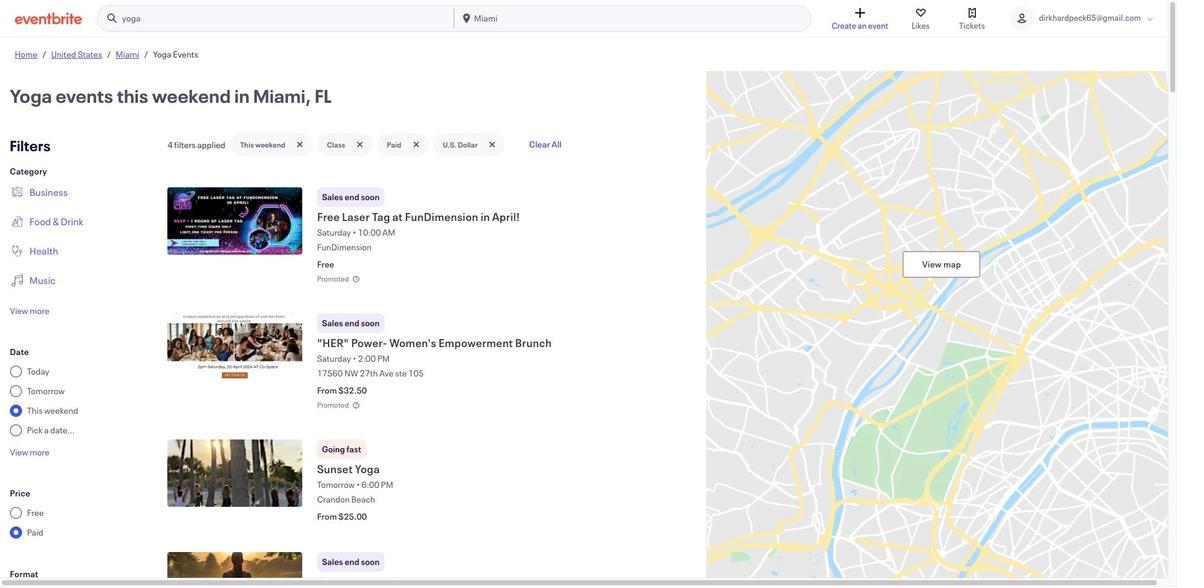 Task type: locate. For each thing, give the bounding box(es) containing it.
0 vertical spatial view more element
[[10, 305, 49, 317]]

view more element
[[10, 305, 49, 317], [10, 447, 49, 459]]

1 vertical spatial view more element
[[10, 447, 49, 459]]

eventbrite image
[[15, 12, 82, 25]]

ground yourself yoga workshop primary image image
[[167, 553, 302, 588]]

free laser tag at fundimension in april! primary image image
[[167, 188, 302, 255]]

2 view more element from the top
[[10, 447, 49, 459]]

sunset yoga primary image image
[[167, 440, 302, 508]]

"her" power-  women's empowerment brunch primary image image
[[167, 314, 302, 381]]



Task type: vqa. For each thing, say whether or not it's contained in the screenshot.
Free Laser Tag At Fundimension In April! Primary Image on the top left
yes



Task type: describe. For each thing, give the bounding box(es) containing it.
1 view more element from the top
[[10, 305, 49, 317]]

main navigation element
[[97, 5, 811, 32]]



